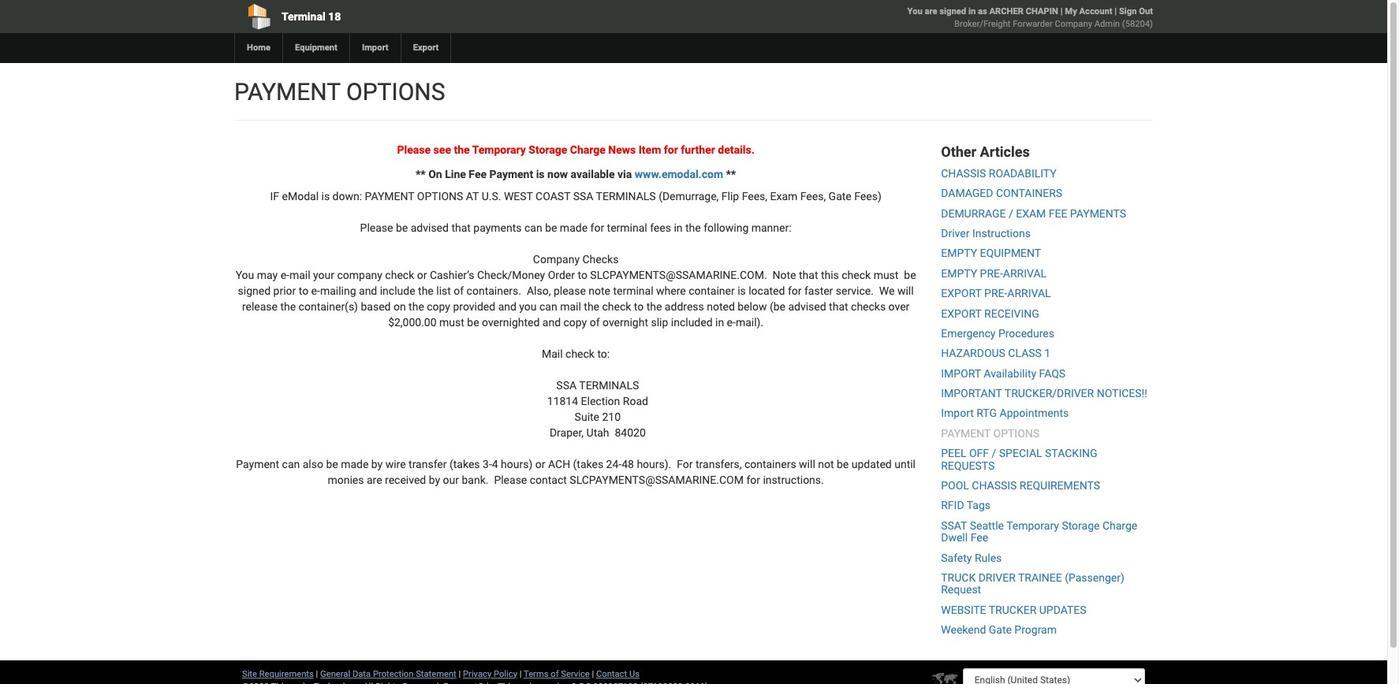 Task type: vqa. For each thing, say whether or not it's contained in the screenshot.
the top the 8:00 AM to 4:15 PM
no



Task type: describe. For each thing, give the bounding box(es) containing it.
1 vertical spatial options
[[417, 190, 463, 203]]

on
[[429, 168, 442, 180]]

road
[[623, 395, 648, 408]]

be down provided
[[467, 317, 479, 329]]

home link
[[234, 33, 282, 63]]

please for please be advised that payments can be made for terminal fees in the following manner:
[[360, 222, 393, 234]]

included
[[671, 317, 713, 329]]

payment inside the payment can also be made by wire transfer (takes 3-4 hours) or ach (takes 24-48 hours).  for transfers, containers will not be updated until monies are received by our bank.  please contact slcpayments@ssamarine.com for instructions.
[[236, 459, 279, 471]]

0 vertical spatial advised
[[411, 222, 449, 234]]

made inside the payment can also be made by wire transfer (takes 3-4 hours) or ach (takes 24-48 hours).  for transfers, containers will not be updated until monies are received by our bank.  please contact slcpayments@ssamarine.com for instructions.
[[341, 459, 369, 471]]

1 horizontal spatial is
[[536, 168, 545, 180]]

faster
[[805, 285, 833, 298]]

overnight
[[603, 317, 649, 329]]

in inside you are signed in as archer chapin | my account | sign out broker/freight forwarder company admin (58204)
[[969, 6, 976, 17]]

2 vertical spatial of
[[551, 669, 559, 680]]

trucker/driver
[[1005, 387, 1094, 400]]

1 vertical spatial e-
[[311, 285, 320, 298]]

be down the coast
[[545, 222, 557, 234]]

on
[[394, 301, 406, 313]]

in inside "company checks you may e-mail your company check or cashier's check/money order to slcpayments@ssamarine.com.  note that this check must  be signed prior to e-mailing and include the list of containers.  also, please note terminal where container is located for faster service.  we will release the container(s) based on the copy provided and you can mail the check to the address noted below (be advised that checks over $2,000.00 must be overnighted and copy of overnight slip included in e-mail)."
[[716, 317, 724, 329]]

1 vertical spatial of
[[590, 317, 600, 329]]

| right service
[[592, 669, 594, 680]]

1 horizontal spatial /
[[1009, 207, 1014, 220]]

if
[[270, 190, 279, 203]]

2 vertical spatial and
[[543, 317, 561, 329]]

you inside "company checks you may e-mail your company check or cashier's check/money order to slcpayments@ssamarine.com.  note that this check must  be signed prior to e-mailing and include the list of containers.  also, please note terminal where container is located for faster service.  we will release the container(s) based on the copy provided and you can mail the check to the address noted below (be advised that checks over $2,000.00 must be overnighted and copy of overnight slip included in e-mail)."
[[236, 269, 254, 282]]

0 vertical spatial pre-
[[980, 267, 1003, 280]]

payment can also be made by wire transfer (takes 3-4 hours) or ach (takes 24-48 hours).  for transfers, containers will not be updated until monies are received by our bank.  please contact slcpayments@ssamarine.com for instructions.
[[236, 459, 916, 487]]

1 horizontal spatial by
[[429, 474, 440, 487]]

check up include
[[385, 269, 414, 282]]

site requirements link
[[242, 669, 314, 680]]

please inside the payment can also be made by wire transfer (takes 3-4 hours) or ach (takes 24-48 hours).  for transfers, containers will not be updated until monies are received by our bank.  please contact slcpayments@ssamarine.com for instructions.
[[494, 474, 527, 487]]

1 horizontal spatial payment
[[365, 190, 415, 203]]

coast
[[536, 190, 571, 203]]

us
[[630, 669, 640, 680]]

1 vertical spatial chassis
[[972, 480, 1017, 492]]

please see the temporary storage charge news item for further details.
[[397, 144, 755, 156]]

0 horizontal spatial storage
[[529, 144, 568, 156]]

| right the policy
[[520, 669, 522, 680]]

2 horizontal spatial that
[[829, 301, 849, 313]]

| left the privacy at left bottom
[[459, 669, 461, 680]]

0 horizontal spatial is
[[321, 190, 330, 203]]

check up 'overnight'
[[602, 301, 631, 313]]

** on line fee payment is now available via www.emodal.com **
[[416, 168, 736, 180]]

request
[[941, 584, 982, 597]]

privacy policy link
[[463, 669, 518, 680]]

demurrage
[[941, 207, 1006, 220]]

appointments
[[1000, 407, 1069, 420]]

0 vertical spatial chassis
[[941, 167, 986, 180]]

also
[[303, 459, 323, 471]]

0 vertical spatial ssa
[[573, 190, 594, 203]]

receiving
[[985, 307, 1040, 320]]

weekend gate program link
[[941, 624, 1057, 637]]

advised inside "company checks you may e-mail your company check or cashier's check/money order to slcpayments@ssamarine.com.  note that this check must  be signed prior to e-mailing and include the list of containers.  also, please note terminal where container is located for faster service.  we will release the container(s) based on the copy provided and you can mail the check to the address noted below (be advised that checks over $2,000.00 must be overnighted and copy of overnight slip included in e-mail)."
[[788, 301, 827, 313]]

ssat seattle temporary storage charge dwell fee link
[[941, 520, 1138, 545]]

ssa terminals 11814 election road suite 210 draper, utah  84020
[[504, 380, 648, 440]]

available
[[571, 168, 615, 180]]

(demurrage,
[[659, 190, 719, 203]]

fee
[[1049, 207, 1068, 220]]

mail
[[542, 348, 563, 361]]

check left the to:
[[566, 348, 595, 361]]

you are signed in as archer chapin | my account | sign out broker/freight forwarder company admin (58204)
[[908, 6, 1153, 29]]

| left general
[[316, 669, 318, 680]]

are inside you are signed in as archer chapin | my account | sign out broker/freight forwarder company admin (58204)
[[925, 6, 938, 17]]

1 fees, from the left
[[742, 190, 768, 203]]

mail check to:
[[542, 348, 610, 361]]

driver
[[979, 572, 1016, 585]]

can inside the payment can also be made by wire transfer (takes 3-4 hours) or ach (takes 24-48 hours).  for transfers, containers will not be updated until monies are received by our bank.  please contact slcpayments@ssamarine.com for instructions.
[[282, 459, 300, 471]]

if emodal is down: payment options at u.s. west coast ssa terminals (demurrage, flip fees, exam fees, gate fees)
[[270, 190, 882, 203]]

website
[[941, 604, 987, 617]]

import inside the other articles chassis roadability damaged containers demurrage / exam fee payments driver instructions empty equipment empty pre-arrival export pre-arrival export receiving emergency procedures hazardous class 1 import availability faqs important trucker/driver notices!! import rtg appointments payment options peel off / special stacking requests pool chassis requirements rfid tags ssat seattle temporary storage charge dwell fee safety rules truck driver trainee (passenger) request website trucker updates weekend gate program
[[941, 407, 974, 420]]

checks
[[583, 253, 619, 266]]

0 horizontal spatial import
[[362, 43, 389, 53]]

received
[[385, 474, 426, 487]]

privacy
[[463, 669, 492, 680]]

for right item
[[664, 144, 678, 156]]

site
[[242, 669, 257, 680]]

based
[[361, 301, 391, 313]]

hours)
[[501, 459, 533, 471]]

must
[[439, 317, 465, 329]]

export link
[[400, 33, 451, 63]]

further
[[681, 144, 715, 156]]

peel
[[941, 448, 967, 460]]

also,
[[527, 285, 551, 298]]

truck driver trainee (passenger) request link
[[941, 572, 1125, 597]]

the up slip
[[647, 301, 662, 313]]

terminals inside "ssa terminals 11814 election road suite 210 draper, utah  84020"
[[579, 380, 639, 392]]

our
[[443, 474, 459, 487]]

2 ** from the left
[[726, 168, 736, 180]]

your
[[313, 269, 335, 282]]

slcpayments@ssamarine.com
[[570, 474, 744, 487]]

data
[[353, 669, 371, 680]]

www.emodal.com link
[[635, 168, 723, 180]]

0 horizontal spatial temporary
[[472, 144, 526, 156]]

overnighted
[[482, 317, 540, 329]]

my account link
[[1065, 6, 1113, 17]]

my
[[1065, 6, 1078, 17]]

24-
[[606, 459, 622, 471]]

the up $2,000.00 on the top of the page
[[409, 301, 424, 313]]

0 vertical spatial options
[[346, 78, 445, 106]]

please
[[554, 285, 586, 298]]

2 (takes from the left
[[573, 459, 604, 471]]

18
[[328, 10, 341, 23]]

0 vertical spatial gate
[[829, 190, 852, 203]]

exam
[[1016, 207, 1046, 220]]

requests
[[941, 460, 995, 472]]

service
[[561, 669, 590, 680]]

until
[[895, 459, 916, 471]]

details.
[[718, 144, 755, 156]]

0 vertical spatial payment
[[490, 168, 533, 180]]

ssa inside "ssa terminals 11814 election road suite 210 draper, utah  84020"
[[556, 380, 577, 392]]

export receiving link
[[941, 307, 1040, 320]]

may
[[257, 269, 278, 282]]

note
[[589, 285, 611, 298]]

the down prior
[[280, 301, 296, 313]]

210
[[602, 411, 621, 424]]

you inside you are signed in as archer chapin | my account | sign out broker/freight forwarder company admin (58204)
[[908, 6, 923, 17]]

1 (takes from the left
[[450, 459, 480, 471]]

or inside the payment can also be made by wire transfer (takes 3-4 hours) or ach (takes 24-48 hours).  for transfers, containers will not be updated until monies are received by our bank.  please contact slcpayments@ssamarine.com for instructions.
[[536, 459, 546, 471]]

check right this
[[842, 269, 871, 282]]

| left the my
[[1061, 6, 1063, 17]]

0 horizontal spatial charge
[[570, 144, 606, 156]]

0 vertical spatial copy
[[427, 301, 450, 313]]

can inside "company checks you may e-mail your company check or cashier's check/money order to slcpayments@ssamarine.com.  note that this check must  be signed prior to e-mailing and include the list of containers.  also, please note terminal where container is located for faster service.  we will release the container(s) based on the copy provided and you can mail the check to the address noted below (be advised that checks over $2,000.00 must be overnighted and copy of overnight slip included in e-mail)."
[[540, 301, 558, 313]]

0 horizontal spatial in
[[674, 222, 683, 234]]

important
[[941, 387, 1002, 400]]

where
[[656, 285, 686, 298]]

wire
[[386, 459, 406, 471]]

0 vertical spatial of
[[454, 285, 464, 298]]

1 vertical spatial to
[[299, 285, 309, 298]]

export
[[413, 43, 439, 53]]

now
[[548, 168, 568, 180]]

the right the see
[[454, 144, 470, 156]]

emergency
[[941, 327, 996, 340]]

suite
[[575, 411, 600, 424]]

be up include
[[396, 222, 408, 234]]

1 vertical spatial /
[[992, 448, 997, 460]]

stacking
[[1045, 448, 1098, 460]]

storage inside the other articles chassis roadability damaged containers demurrage / exam fee payments driver instructions empty equipment empty pre-arrival export pre-arrival export receiving emergency procedures hazardous class 1 import availability faqs important trucker/driver notices!! import rtg appointments payment options peel off / special stacking requests pool chassis requirements rfid tags ssat seattle temporary storage charge dwell fee safety rules truck driver trainee (passenger) request website trucker updates weekend gate program
[[1062, 520, 1100, 532]]

4
[[492, 459, 498, 471]]

2 export from the top
[[941, 307, 982, 320]]

as
[[978, 6, 988, 17]]

pool
[[941, 480, 970, 492]]

0 vertical spatial by
[[371, 459, 383, 471]]

pool chassis requirements link
[[941, 480, 1101, 492]]

policy
[[494, 669, 518, 680]]

order
[[548, 269, 575, 282]]

terms of service link
[[524, 669, 590, 680]]

see
[[434, 144, 451, 156]]

general
[[320, 669, 350, 680]]

1 horizontal spatial that
[[799, 269, 818, 282]]



Task type: locate. For each thing, give the bounding box(es) containing it.
procedures
[[999, 327, 1055, 340]]

by left wire
[[371, 459, 383, 471]]

for inside the payment can also be made by wire transfer (takes 3-4 hours) or ach (takes 24-48 hours).  for transfers, containers will not be updated until monies are received by our bank.  please contact slcpayments@ssamarine.com for instructions.
[[747, 474, 761, 487]]

you left as
[[908, 6, 923, 17]]

0 vertical spatial please
[[397, 144, 431, 156]]

charge up available
[[570, 144, 606, 156]]

storage down requirements
[[1062, 520, 1100, 532]]

0 horizontal spatial fees,
[[742, 190, 768, 203]]

terminal
[[282, 10, 326, 23]]

will left not
[[799, 459, 816, 471]]

of left 'overnight'
[[590, 317, 600, 329]]

1 vertical spatial export
[[941, 307, 982, 320]]

updates
[[1040, 604, 1087, 617]]

1 horizontal spatial import
[[941, 407, 974, 420]]

export up emergency
[[941, 307, 982, 320]]

gate
[[829, 190, 852, 203], [989, 624, 1012, 637]]

1 vertical spatial storage
[[1062, 520, 1100, 532]]

fees,
[[742, 190, 768, 203], [801, 190, 826, 203]]

0 vertical spatial fee
[[469, 168, 487, 180]]

terminal inside "company checks you may e-mail your company check or cashier's check/money order to slcpayments@ssamarine.com.  note that this check must  be signed prior to e-mailing and include the list of containers.  also, please note terminal where container is located for faster service.  we will release the container(s) based on the copy provided and you can mail the check to the address noted below (be advised that checks over $2,000.00 must be overnighted and copy of overnight slip included in e-mail)."
[[613, 285, 654, 298]]

noted
[[707, 301, 735, 313]]

empty equipment link
[[941, 247, 1042, 260]]

are left as
[[925, 6, 938, 17]]

1 vertical spatial advised
[[788, 301, 827, 313]]

1 horizontal spatial e-
[[311, 285, 320, 298]]

1 empty from the top
[[941, 247, 978, 260]]

company down the my
[[1055, 19, 1093, 29]]

1 horizontal spatial and
[[498, 301, 517, 313]]

requirements
[[259, 669, 314, 680]]

1 vertical spatial temporary
[[1007, 520, 1059, 532]]

1 vertical spatial company
[[533, 253, 580, 266]]

1 horizontal spatial charge
[[1103, 520, 1138, 532]]

ssat
[[941, 520, 967, 532]]

empty
[[941, 247, 978, 260], [941, 267, 978, 280]]

terminal
[[607, 222, 648, 234], [613, 285, 654, 298]]

1 vertical spatial please
[[360, 222, 393, 234]]

1 horizontal spatial storage
[[1062, 520, 1100, 532]]

copy
[[427, 301, 450, 313], [564, 317, 587, 329]]

1 vertical spatial and
[[498, 301, 517, 313]]

availability
[[984, 367, 1037, 380]]

fees, right the flip
[[742, 190, 768, 203]]

company inside "company checks you may e-mail your company check or cashier's check/money order to slcpayments@ssamarine.com.  note that this check must  be signed prior to e-mailing and include the list of containers.  also, please note terminal where container is located for faster service.  we will release the container(s) based on the copy provided and you can mail the check to the address noted below (be advised that checks over $2,000.00 must be overnighted and copy of overnight slip included in e-mail)."
[[533, 253, 580, 266]]

pre-
[[980, 267, 1003, 280], [985, 287, 1008, 300]]

signed up release
[[238, 285, 271, 298]]

fee inside the other articles chassis roadability damaged containers demurrage / exam fee payments driver instructions empty equipment empty pre-arrival export pre-arrival export receiving emergency procedures hazardous class 1 import availability faqs important trucker/driver notices!! import rtg appointments payment options peel off / special stacking requests pool chassis requirements rfid tags ssat seattle temporary storage charge dwell fee safety rules truck driver trainee (passenger) request website trucker updates weekend gate program
[[971, 532, 989, 545]]

to
[[578, 269, 588, 282], [299, 285, 309, 298], [634, 301, 644, 313]]

chassis roadability link
[[941, 167, 1057, 180]]

0 horizontal spatial fee
[[469, 168, 487, 180]]

0 vertical spatial company
[[1055, 19, 1093, 29]]

import availability faqs link
[[941, 367, 1066, 380]]

will
[[898, 285, 914, 298], [799, 459, 816, 471]]

2 vertical spatial please
[[494, 474, 527, 487]]

empty down driver
[[941, 247, 978, 260]]

pre- down empty equipment link
[[980, 267, 1003, 280]]

driver instructions link
[[941, 227, 1031, 240]]

payment right down:
[[365, 190, 415, 203]]

in down noted
[[716, 317, 724, 329]]

2 horizontal spatial to
[[634, 301, 644, 313]]

1 horizontal spatial company
[[1055, 19, 1093, 29]]

arrival
[[1003, 267, 1047, 280], [1008, 287, 1051, 300]]

arrival up receiving
[[1008, 287, 1051, 300]]

e- up prior
[[281, 269, 289, 282]]

containers
[[745, 459, 797, 471]]

please be advised that payments can be made for terminal fees in the following manner:
[[360, 222, 792, 234]]

0 horizontal spatial please
[[360, 222, 393, 234]]

0 vertical spatial signed
[[940, 6, 967, 17]]

options up special
[[994, 428, 1040, 440]]

instructions.
[[763, 474, 824, 487]]

1 vertical spatial or
[[536, 459, 546, 471]]

protection
[[373, 669, 414, 680]]

0 vertical spatial arrival
[[1003, 267, 1047, 280]]

1 horizontal spatial or
[[536, 459, 546, 471]]

can left also
[[282, 459, 300, 471]]

2 horizontal spatial please
[[494, 474, 527, 487]]

0 horizontal spatial payment
[[236, 459, 279, 471]]

1 horizontal spatial to
[[578, 269, 588, 282]]

1 vertical spatial made
[[341, 459, 369, 471]]

0 vertical spatial storage
[[529, 144, 568, 156]]

charge up (passenger)
[[1103, 520, 1138, 532]]

payment up west
[[490, 168, 533, 180]]

signed inside you are signed in as archer chapin | my account | sign out broker/freight forwarder company admin (58204)
[[940, 6, 967, 17]]

terminals down via
[[596, 190, 656, 203]]

please down hours)
[[494, 474, 527, 487]]

fee right line
[[469, 168, 487, 180]]

transfer
[[409, 459, 447, 471]]

0 horizontal spatial by
[[371, 459, 383, 471]]

advised down faster
[[788, 301, 827, 313]]

terminals
[[596, 190, 656, 203], [579, 380, 639, 392]]

1 export from the top
[[941, 287, 982, 300]]

in left as
[[969, 6, 976, 17]]

at
[[466, 190, 479, 203]]

0 vertical spatial and
[[359, 285, 377, 298]]

0 vertical spatial import
[[362, 43, 389, 53]]

0 horizontal spatial of
[[454, 285, 464, 298]]

address
[[665, 301, 704, 313]]

import link
[[349, 33, 400, 63]]

options inside the other articles chassis roadability damaged containers demurrage / exam fee payments driver instructions empty equipment empty pre-arrival export pre-arrival export receiving emergency procedures hazardous class 1 import availability faqs important trucker/driver notices!! import rtg appointments payment options peel off / special stacking requests pool chassis requirements rfid tags ssat seattle temporary storage charge dwell fee safety rules truck driver trainee (passenger) request website trucker updates weekend gate program
[[994, 428, 1040, 440]]

is left now
[[536, 168, 545, 180]]

damaged
[[941, 187, 994, 200]]

advised up cashier's
[[411, 222, 449, 234]]

company inside you are signed in as archer chapin | my account | sign out broker/freight forwarder company admin (58204)
[[1055, 19, 1093, 29]]

options down import link
[[346, 78, 445, 106]]

made up monies
[[341, 459, 369, 471]]

1 horizontal spatial (takes
[[573, 459, 604, 471]]

1 horizontal spatial temporary
[[1007, 520, 1059, 532]]

1 horizontal spatial made
[[560, 222, 588, 234]]

0 horizontal spatial payment
[[234, 78, 341, 106]]

0 horizontal spatial made
[[341, 459, 369, 471]]

1 horizontal spatial copy
[[564, 317, 587, 329]]

be right also
[[326, 459, 338, 471]]

1 horizontal spatial mail
[[560, 301, 581, 313]]

signed inside "company checks you may e-mail your company check or cashier's check/money order to slcpayments@ssamarine.com.  note that this check must  be signed prior to e-mailing and include the list of containers.  also, please note terminal where container is located for faster service.  we will release the container(s) based on the copy provided and you can mail the check to the address noted below (be advised that checks over $2,000.00 must be overnighted and copy of overnight slip included in e-mail)."
[[238, 285, 271, 298]]

website trucker updates link
[[941, 604, 1087, 617]]

for up checks
[[591, 222, 604, 234]]

for inside "company checks you may e-mail your company check or cashier's check/money order to slcpayments@ssamarine.com.  note that this check must  be signed prior to e-mailing and include the list of containers.  also, please note terminal where container is located for faster service.  we will release the container(s) based on the copy provided and you can mail the check to the address noted below (be advised that checks over $2,000.00 must be overnighted and copy of overnight slip included in e-mail)."
[[788, 285, 802, 298]]

to up please
[[578, 269, 588, 282]]

that
[[452, 222, 471, 234], [799, 269, 818, 282], [829, 301, 849, 313]]

are
[[925, 6, 938, 17], [367, 474, 382, 487]]

1 horizontal spatial signed
[[940, 6, 967, 17]]

monies
[[328, 474, 364, 487]]

payments
[[474, 222, 522, 234]]

ssa up 11814
[[556, 380, 577, 392]]

payment down equipment "link"
[[234, 78, 341, 106]]

hazardous
[[941, 347, 1006, 360]]

forwarder
[[1013, 19, 1053, 29]]

class
[[1009, 347, 1042, 360]]

1 vertical spatial signed
[[238, 285, 271, 298]]

0 horizontal spatial will
[[799, 459, 816, 471]]

1 ** from the left
[[416, 168, 426, 180]]

2 horizontal spatial of
[[590, 317, 600, 329]]

be up the over
[[904, 269, 916, 282]]

to:
[[598, 348, 610, 361]]

options down on
[[417, 190, 463, 203]]

temporary inside the other articles chassis roadability damaged containers demurrage / exam fee payments driver instructions empty equipment empty pre-arrival export pre-arrival export receiving emergency procedures hazardous class 1 import availability faqs important trucker/driver notices!! import rtg appointments payment options peel off / special stacking requests pool chassis requirements rfid tags ssat seattle temporary storage charge dwell fee safety rules truck driver trainee (passenger) request website trucker updates weekend gate program
[[1007, 520, 1059, 532]]

(58204)
[[1123, 19, 1153, 29]]

11814
[[547, 395, 578, 408]]

the left list
[[418, 285, 434, 298]]

1 vertical spatial can
[[540, 301, 558, 313]]

equipment
[[980, 247, 1042, 260]]

0 vertical spatial e-
[[281, 269, 289, 282]]

archer
[[990, 6, 1024, 17]]

mail up prior
[[289, 269, 311, 282]]

or up contact
[[536, 459, 546, 471]]

1 vertical spatial by
[[429, 474, 440, 487]]

prior
[[273, 285, 296, 298]]

terminal 18
[[282, 10, 341, 23]]

hazardous class 1 link
[[941, 347, 1051, 360]]

requirements
[[1020, 480, 1101, 492]]

will inside "company checks you may e-mail your company check or cashier's check/money order to slcpayments@ssamarine.com.  note that this check must  be signed prior to e-mailing and include the list of containers.  also, please note terminal where container is located for faster service.  we will release the container(s) based on the copy provided and you can mail the check to the address noted below (be advised that checks over $2,000.00 must be overnighted and copy of overnight slip included in e-mail)."
[[898, 285, 914, 298]]

pre- down the empty pre-arrival link
[[985, 287, 1008, 300]]

import left the 'export' link
[[362, 43, 389, 53]]

release
[[242, 301, 278, 313]]

or left cashier's
[[417, 269, 427, 282]]

to right prior
[[299, 285, 309, 298]]

rtg
[[977, 407, 997, 420]]

item
[[639, 144, 661, 156]]

0 horizontal spatial you
[[236, 269, 254, 282]]

home
[[247, 43, 271, 53]]

copy down list
[[427, 301, 450, 313]]

0 vertical spatial empty
[[941, 247, 978, 260]]

temporary up u.s.
[[472, 144, 526, 156]]

1 horizontal spatial gate
[[989, 624, 1012, 637]]

/ right the off on the bottom of page
[[992, 448, 997, 460]]

gate left fees)
[[829, 190, 852, 203]]

2 vertical spatial e-
[[727, 317, 736, 329]]

or
[[417, 269, 427, 282], [536, 459, 546, 471]]

terminal 18 link
[[234, 0, 603, 33]]

0 horizontal spatial (takes
[[450, 459, 480, 471]]

1 vertical spatial will
[[799, 459, 816, 471]]

0 vertical spatial charge
[[570, 144, 606, 156]]

are inside the payment can also be made by wire transfer (takes 3-4 hours) or ach (takes 24-48 hours).  for transfers, containers will not be updated until monies are received by our bank.  please contact slcpayments@ssamarine.com for instructions.
[[367, 474, 382, 487]]

is left down:
[[321, 190, 330, 203]]

48
[[622, 459, 634, 471]]

payment inside the other articles chassis roadability damaged containers demurrage / exam fee payments driver instructions empty equipment empty pre-arrival export pre-arrival export receiving emergency procedures hazardous class 1 import availability faqs important trucker/driver notices!! import rtg appointments payment options peel off / special stacking requests pool chassis requirements rfid tags ssat seattle temporary storage charge dwell fee safety rules truck driver trainee (passenger) request website trucker updates weekend gate program
[[941, 428, 991, 440]]

please for please see the temporary storage charge news item for further details.
[[397, 144, 431, 156]]

off
[[970, 448, 989, 460]]

the down note
[[584, 301, 600, 313]]

1 vertical spatial pre-
[[985, 287, 1008, 300]]

include
[[380, 285, 415, 298]]

0 horizontal spatial mail
[[289, 269, 311, 282]]

1 horizontal spatial you
[[908, 6, 923, 17]]

will up the over
[[898, 285, 914, 298]]

2 vertical spatial in
[[716, 317, 724, 329]]

tags
[[967, 500, 991, 512]]

temporary
[[472, 144, 526, 156], [1007, 520, 1059, 532]]

charge
[[570, 144, 606, 156], [1103, 520, 1138, 532]]

chassis up tags
[[972, 480, 1017, 492]]

1 horizontal spatial are
[[925, 6, 938, 17]]

contact
[[530, 474, 567, 487]]

following
[[704, 222, 749, 234]]

is inside "company checks you may e-mail your company check or cashier's check/money order to slcpayments@ssamarine.com.  note that this check must  be signed prior to e-mailing and include the list of containers.  also, please note terminal where container is located for faster service.  we will release the container(s) based on the copy provided and you can mail the check to the address noted below (be advised that checks over $2,000.00 must be overnighted and copy of overnight slip included in e-mail)."
[[738, 285, 746, 298]]

3-
[[483, 459, 492, 471]]

terminals up election
[[579, 380, 639, 392]]

is up below
[[738, 285, 746, 298]]

0 vertical spatial temporary
[[472, 144, 526, 156]]

in right fees
[[674, 222, 683, 234]]

charge inside the other articles chassis roadability damaged containers demurrage / exam fee payments driver instructions empty equipment empty pre-arrival export pre-arrival export receiving emergency procedures hazardous class 1 import availability faqs important trucker/driver notices!! import rtg appointments payment options peel off / special stacking requests pool chassis requirements rfid tags ssat seattle temporary storage charge dwell fee safety rules truck driver trainee (passenger) request website trucker updates weekend gate program
[[1103, 520, 1138, 532]]

0 vertical spatial terminal
[[607, 222, 648, 234]]

0 horizontal spatial e-
[[281, 269, 289, 282]]

company
[[1055, 19, 1093, 29], [533, 253, 580, 266]]

terminal left fees
[[607, 222, 648, 234]]

payment
[[490, 168, 533, 180], [236, 459, 279, 471]]

that down at
[[452, 222, 471, 234]]

terminal up 'overnight'
[[613, 285, 654, 298]]

1 vertical spatial terminals
[[579, 380, 639, 392]]

chassis
[[941, 167, 986, 180], [972, 480, 1017, 492]]

that down faster
[[829, 301, 849, 313]]

1 horizontal spatial payment
[[490, 168, 533, 180]]

gate inside the other articles chassis roadability damaged containers demurrage / exam fee payments driver instructions empty equipment empty pre-arrival export pre-arrival export receiving emergency procedures hazardous class 1 import availability faqs important trucker/driver notices!! import rtg appointments payment options peel off / special stacking requests pool chassis requirements rfid tags ssat seattle temporary storage charge dwell fee safety rules truck driver trainee (passenger) request website trucker updates weekend gate program
[[989, 624, 1012, 637]]

0 vertical spatial can
[[525, 222, 543, 234]]

e- down noted
[[727, 317, 736, 329]]

import down important
[[941, 407, 974, 420]]

and up "based"
[[359, 285, 377, 298]]

** left on
[[416, 168, 426, 180]]

payment up peel
[[941, 428, 991, 440]]

payment left also
[[236, 459, 279, 471]]

1 vertical spatial is
[[321, 190, 330, 203]]

are right monies
[[367, 474, 382, 487]]

flip
[[722, 190, 739, 203]]

2 vertical spatial payment
[[941, 428, 991, 440]]

and up overnighted
[[498, 301, 517, 313]]

1 vertical spatial payment
[[236, 459, 279, 471]]

e- down your
[[311, 285, 320, 298]]

that up faster
[[799, 269, 818, 282]]

of right the terms
[[551, 669, 559, 680]]

mail down please
[[560, 301, 581, 313]]

storage up now
[[529, 144, 568, 156]]

0 vertical spatial payment
[[234, 78, 341, 106]]

0 horizontal spatial company
[[533, 253, 580, 266]]

0 horizontal spatial **
[[416, 168, 426, 180]]

trainee
[[1018, 572, 1063, 585]]

0 vertical spatial made
[[560, 222, 588, 234]]

1 vertical spatial arrival
[[1008, 287, 1051, 300]]

emodal
[[282, 190, 319, 203]]

rfid
[[941, 500, 965, 512]]

0 vertical spatial or
[[417, 269, 427, 282]]

of right list
[[454, 285, 464, 298]]

0 horizontal spatial that
[[452, 222, 471, 234]]

(takes left 24-
[[573, 459, 604, 471]]

you left may
[[236, 269, 254, 282]]

contact
[[596, 669, 627, 680]]

1 vertical spatial import
[[941, 407, 974, 420]]

0 horizontal spatial to
[[299, 285, 309, 298]]

for down containers
[[747, 474, 761, 487]]

0 horizontal spatial gate
[[829, 190, 852, 203]]

copy up mail check to:
[[564, 317, 587, 329]]

2 fees, from the left
[[801, 190, 826, 203]]

| left the sign
[[1115, 6, 1117, 17]]

ssa down ** on line fee payment is now available via www.emodal.com **
[[573, 190, 594, 203]]

news
[[609, 144, 636, 156]]

can down west
[[525, 222, 543, 234]]

equipment link
[[282, 33, 349, 63]]

2 horizontal spatial in
[[969, 6, 976, 17]]

export
[[941, 287, 982, 300], [941, 307, 982, 320]]

transfers,
[[696, 459, 742, 471]]

1 vertical spatial ssa
[[556, 380, 577, 392]]

1 vertical spatial empty
[[941, 267, 978, 280]]

will inside the payment can also be made by wire transfer (takes 3-4 hours) or ach (takes 24-48 hours).  for transfers, containers will not be updated until monies are received by our bank.  please contact slcpayments@ssamarine.com for instructions.
[[799, 459, 816, 471]]

fees, right exam
[[801, 190, 826, 203]]

be right not
[[837, 459, 849, 471]]

0 vertical spatial terminals
[[596, 190, 656, 203]]

company up order at left top
[[533, 253, 580, 266]]

the down (demurrage,
[[686, 222, 701, 234]]

1 vertical spatial fee
[[971, 532, 989, 545]]

signed left as
[[940, 6, 967, 17]]

2 empty from the top
[[941, 267, 978, 280]]

1 horizontal spatial of
[[551, 669, 559, 680]]

1 vertical spatial that
[[799, 269, 818, 282]]

to up 'overnight'
[[634, 301, 644, 313]]

0 vertical spatial to
[[578, 269, 588, 282]]

fees
[[650, 222, 671, 234]]

payments
[[1070, 207, 1127, 220]]

for
[[677, 459, 693, 471]]

or inside "company checks you may e-mail your company check or cashier's check/money order to slcpayments@ssamarine.com.  note that this check must  be signed prior to e-mailing and include the list of containers.  also, please note terminal where container is located for faster service.  we will release the container(s) based on the copy provided and you can mail the check to the address noted below (be advised that checks over $2,000.00 must be overnighted and copy of overnight slip included in e-mail)."
[[417, 269, 427, 282]]

rfid tags link
[[941, 500, 991, 512]]

(takes up our
[[450, 459, 480, 471]]

and up mail
[[543, 317, 561, 329]]

1 vertical spatial gate
[[989, 624, 1012, 637]]

1 vertical spatial in
[[674, 222, 683, 234]]

slip
[[651, 317, 668, 329]]

1 horizontal spatial advised
[[788, 301, 827, 313]]

export up export receiving link
[[941, 287, 982, 300]]

the
[[454, 144, 470, 156], [686, 222, 701, 234], [418, 285, 434, 298], [280, 301, 296, 313], [409, 301, 424, 313], [584, 301, 600, 313], [647, 301, 662, 313]]

advised
[[411, 222, 449, 234], [788, 301, 827, 313]]



